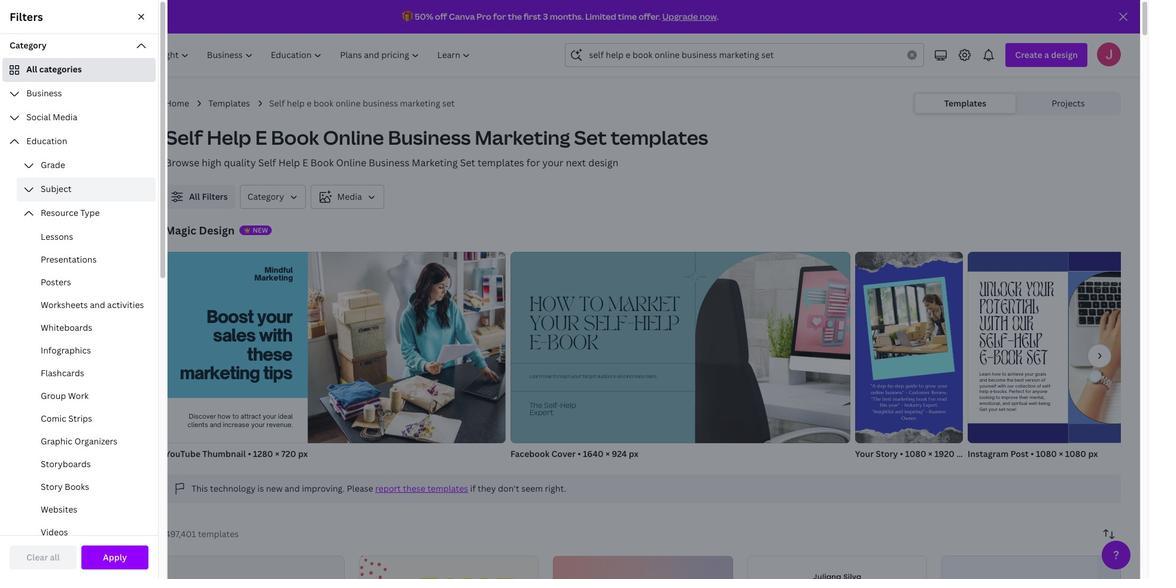 Task type: describe. For each thing, give the bounding box(es) containing it.
sales.
[[646, 375, 657, 379]]

help up quality
[[207, 124, 251, 150]]

browse
[[165, 156, 199, 169]]

1 vertical spatial of
[[1037, 383, 1041, 389]]

0 vertical spatial book
[[314, 98, 334, 109]]

1 horizontal spatial marketing
[[412, 156, 458, 169]]

right.
[[545, 483, 566, 494]]

resource type button
[[17, 202, 156, 226]]

self for help
[[269, 98, 285, 109]]

for inside unlock your potential with our self-help e-book set learn how to achieve your goals and become the best version of yourself with our collection of self- help e-books. perfect for anyone looking to improve their mental, emotional, and spiritual well-being. get your set now!
[[1025, 389, 1031, 395]]

0 vertical spatial e
[[255, 124, 267, 150]]

creators you follow link
[[10, 300, 156, 324]]

get inside unlock your potential with our self-help e-book set learn how to achieve your goals and become the best version of yourself with our collection of self- help e-books. perfect for anyone looking to improve their mental, emotional, and spiritual well-being. get your set now!
[[980, 407, 987, 412]]

e-
[[990, 389, 994, 395]]

blue minimalist business e-book instagram story image
[[941, 556, 1121, 579]]

with up books. at the right of page
[[998, 383, 1006, 389]]

increase for ideal
[[223, 421, 249, 429]]

1
[[80, 110, 83, 120]]

0 vertical spatial online
[[323, 124, 384, 150]]

• for instagram post • 1080 × 1080 px
[[1031, 448, 1034, 460]]

expert. inside ""a step-by-step guide to grow your online business" - customer review. "the best marketing book i've read this year" - industry expert. "insightful and inspiring" - business owner."
[[923, 403, 938, 409]]

facebook cover • 1640 × 924 px group
[[510, 252, 870, 460]]

book inside how to market your self-help e-book
[[547, 335, 598, 353]]

your up revenue.
[[263, 413, 276, 421]]

sales
[[213, 325, 255, 346]]

spiritual
[[1011, 401, 1027, 406]]

all for all filters
[[189, 191, 200, 202]]

"insightful
[[872, 409, 893, 415]]

to inside discover how to attract your ideal clients and increase your revenue.
[[232, 413, 239, 421]]

increase for target
[[626, 375, 645, 379]]

0 horizontal spatial set
[[460, 156, 475, 169]]

all for all categories
[[26, 63, 37, 75]]

and inside ""a step-by-step guide to grow your online business" - customer review. "the best marketing book i've read this year" - industry expert. "insightful and inspiring" - business owner."
[[895, 409, 903, 415]]

your inside ""a step-by-step guide to grow your online business" - customer review. "the best marketing book i've read this year" - industry expert. "insightful and inspiring" - business owner."
[[938, 383, 947, 389]]

best inside ""a step-by-step guide to grow your online business" - customer review. "the best marketing book i've read this year" - industry expert. "insightful and inspiring" - business owner."
[[882, 396, 891, 402]]

for inside self help e book online business marketing set templates browse high quality self help e book online business marketing set templates for your next design
[[527, 156, 540, 169]]

business inside ""a step-by-step guide to grow your online business" - customer review. "the best marketing book i've read this year" - industry expert. "insightful and inspiring" - business owner."
[[929, 409, 946, 415]]

your content
[[17, 284, 63, 294]]

don't
[[498, 483, 519, 494]]

new
[[266, 483, 283, 494]]

group work button
[[31, 385, 156, 408]]

"the
[[871, 396, 881, 402]]

work
[[68, 390, 89, 402]]

social
[[26, 111, 51, 123]]

websites button
[[31, 499, 156, 521]]

content
[[34, 284, 63, 294]]

whiteboards button
[[31, 317, 156, 339]]

your story • 1080 × 1920 px
[[855, 448, 966, 460]]

0 vertical spatial help
[[287, 98, 305, 109]]

help inside how to market your self-help e-book
[[634, 316, 679, 334]]

0 horizontal spatial the
[[508, 11, 522, 22]]

0 horizontal spatial online
[[336, 98, 361, 109]]

off
[[435, 11, 447, 22]]

facebook cover • 1640 × 924 px
[[510, 448, 638, 460]]

1 horizontal spatial e
[[302, 156, 308, 169]]

e- inside unlock your potential with our self-help e-book set learn how to achieve your goals and become the best version of yourself with our collection of self- help e-books. perfect for anyone looking to improve their mental, emotional, and spiritual well-being. get your set now!
[[980, 350, 994, 370]]

how inside unlock your potential with our self-help e-book set learn how to achieve your goals and become the best version of yourself with our collection of self- help e-books. perfect for anyone looking to improve their mental, emotional, and spiritual well-being. get your set now!
[[992, 372, 1001, 377]]

yellow minimalist self-help book cover image
[[747, 556, 927, 579]]

2 vertical spatial self
[[258, 156, 276, 169]]

graphic organizers
[[41, 436, 117, 447]]

business"
[[885, 390, 904, 396]]

get inside button
[[56, 136, 71, 147]]

book inside unlock your potential with our self-help e-book set learn how to achieve your goals and become the best version of yourself with our collection of self- help e-books. perfect for anyone looking to improve their mental, emotional, and spiritual well-being. get your set now!
[[994, 350, 1022, 370]]

follow
[[96, 306, 122, 318]]

create
[[38, 551, 65, 563]]

post
[[1011, 448, 1029, 460]]

🎁 50% off canva pro for the first 3 months. limited time offer. upgrade now .
[[402, 11, 719, 22]]

by-
[[888, 383, 895, 389]]

perfect
[[1009, 389, 1024, 395]]

help inside the self-help expert.
[[560, 402, 576, 409]]

instagram post • 1080 × 1080 px
[[968, 448, 1098, 460]]

to right back
[[60, 169, 68, 180]]

self for help
[[165, 124, 203, 150]]

instagram post • 1080 × 1080 px group
[[968, 252, 1149, 460]]

1 vertical spatial online
[[336, 156, 366, 169]]

px for facebook cover • 1640 × 924 px
[[629, 448, 638, 460]]

and inside facebook cover • 1640 × 924 px "group"
[[617, 375, 625, 379]]

1 horizontal spatial pro
[[477, 11, 491, 22]]

0 vertical spatial set
[[442, 98, 455, 109]]

red simple self-help book cover image
[[165, 556, 345, 579]]

storyboards button
[[31, 453, 156, 476]]

all
[[50, 552, 60, 563]]

read
[[937, 396, 947, 402]]

story books
[[41, 481, 89, 493]]

to inside how to market your self-help e-book
[[579, 297, 603, 315]]

your inside your story • 1080 × 1920 px group
[[855, 448, 874, 460]]

category inside dropdown button
[[10, 40, 47, 51]]

help up category button
[[278, 156, 300, 169]]

ideal
[[278, 413, 293, 421]]

business
[[363, 98, 398, 109]]

your inside unlock your potential with our self-help e-book set learn how to achieve your goals and become the best version of yourself with our collection of self- help e-books. perfect for anyone looking to improve their mental, emotional, and spiritual well-being. get your set now!
[[1026, 282, 1054, 302]]

px for youtube thumbnail • 1280 × 720 px
[[298, 448, 308, 460]]

how to market your self-help e-book
[[529, 297, 679, 353]]

improving.
[[302, 483, 345, 494]]

storyboards
[[41, 458, 91, 470]]

mindful
[[264, 266, 293, 275]]

comic strips
[[41, 413, 92, 424]]

720
[[281, 448, 296, 460]]

your inside how to market your self-help e-book
[[529, 316, 579, 334]]

with for marketing
[[259, 325, 292, 346]]

your inside "boost your sales with these marketing tips"
[[257, 306, 292, 327]]

back to home link
[[10, 163, 156, 187]]

group
[[41, 390, 66, 402]]

all for all templates
[[41, 197, 51, 208]]

back
[[38, 169, 58, 180]]

starred
[[42, 364, 72, 375]]

now
[[700, 11, 717, 22]]

business down business
[[388, 124, 471, 150]]

revenue.
[[267, 421, 293, 429]]

category button
[[2, 34, 156, 58]]

organizers
[[75, 436, 117, 447]]

discover
[[189, 413, 216, 421]]

0 horizontal spatial templates
[[68, 335, 110, 347]]

0 horizontal spatial filters
[[10, 10, 43, 24]]

subject button
[[17, 178, 156, 202]]

all templates
[[41, 197, 94, 208]]

pro inside get canva pro button
[[100, 136, 114, 147]]

learn how to reach your target audience and increase sales.
[[529, 375, 657, 379]]

and inside discover how to attract your ideal clients and increase your revenue.
[[210, 421, 221, 429]]

facebook
[[510, 448, 550, 460]]

0 vertical spatial home
[[165, 98, 189, 109]]

year"
[[889, 403, 900, 409]]

black and pink geometric lines self help book cover image
[[553, 556, 733, 579]]

self- inside the self-help expert.
[[544, 402, 560, 409]]

brand
[[42, 335, 66, 347]]

0 vertical spatial set
[[574, 124, 607, 150]]

learn inside facebook cover • 1640 × 924 px "group"
[[529, 375, 542, 379]]

new
[[253, 226, 268, 235]]

boost your sales with these marketing tips
[[180, 306, 292, 383]]

infographics button
[[31, 339, 156, 362]]

× for 924
[[606, 448, 610, 460]]

1 horizontal spatial -
[[905, 390, 907, 396]]

media button
[[310, 185, 384, 209]]

"a
[[871, 383, 875, 389]]

starred link
[[10, 358, 156, 382]]

2 horizontal spatial templates
[[944, 98, 986, 109]]

clear
[[26, 552, 48, 563]]

with for self-
[[980, 316, 1008, 336]]

• right the free
[[65, 110, 68, 120]]

0 vertical spatial marketing
[[400, 98, 440, 109]]

set inside unlock your potential with our self-help e-book set learn how to achieve your goals and become the best version of yourself with our collection of self- help e-books. perfect for anyone looking to improve their mental, emotional, and spiritual well-being. get your set now!
[[999, 407, 1005, 412]]

back to home
[[38, 169, 94, 180]]

worksheets and activities button
[[31, 294, 156, 317]]

1 vertical spatial book
[[311, 156, 334, 169]]

goals
[[1035, 372, 1046, 377]]

your story • 1080 × 1920 px group
[[844, 244, 978, 460]]

youtube thumbnail • 1280 × 720 px group
[[165, 252, 506, 460]]

instagram
[[968, 448, 1009, 460]]

worksheets
[[41, 299, 88, 311]]

quality
[[224, 156, 256, 169]]

self help e book online business marketing set
[[269, 98, 455, 109]]

resource
[[41, 207, 78, 218]]

education button
[[2, 130, 156, 154]]

media inside button
[[337, 191, 362, 202]]

all filters button
[[165, 185, 235, 209]]

self-
[[1042, 383, 1051, 389]]

business inside dropdown button
[[26, 87, 62, 99]]

0 vertical spatial canva
[[449, 11, 475, 22]]

media inside "dropdown button"
[[53, 111, 77, 123]]

book inside ""a step-by-step guide to grow your online business" - customer review. "the best marketing book i've read this year" - industry expert. "insightful and inspiring" - business owner."
[[916, 396, 927, 402]]



Task type: locate. For each thing, give the bounding box(es) containing it.
0 horizontal spatial 1080
[[905, 448, 926, 460]]

emotional,
[[980, 401, 1001, 406]]

education
[[26, 135, 67, 147]]

1 × from the left
[[275, 448, 279, 460]]

0 horizontal spatial story
[[41, 481, 63, 493]]

with left our
[[980, 316, 1008, 336]]

1 horizontal spatial the
[[1007, 377, 1013, 383]]

set inside unlock your potential with our self-help e-book set learn how to achieve your goals and become the best version of yourself with our collection of self- help e-books. perfect for anyone looking to improve their mental, emotional, and spiritual well-being. get your set now!
[[1027, 350, 1048, 370]]

online left business
[[336, 98, 361, 109]]

best up this
[[882, 396, 891, 402]]

• left 1640
[[578, 448, 581, 460]]

home left templates link
[[165, 98, 189, 109]]

1 vertical spatial help
[[980, 389, 989, 395]]

• right post on the right bottom of page
[[1031, 448, 1034, 460]]

book up achieve
[[994, 350, 1022, 370]]

1280
[[253, 448, 273, 460]]

0 horizontal spatial self-
[[544, 402, 560, 409]]

0 vertical spatial category
[[10, 40, 47, 51]]

1 horizontal spatial best
[[1015, 377, 1024, 383]]

increase inside facebook cover • 1640 × 924 px "group"
[[626, 375, 645, 379]]

boost
[[206, 306, 253, 327]]

business up the free
[[26, 87, 62, 99]]

3 px from the left
[[957, 448, 966, 460]]

how left reach
[[543, 375, 552, 379]]

0 horizontal spatial media
[[53, 111, 77, 123]]

category up new
[[247, 191, 284, 202]]

0 horizontal spatial canva
[[73, 136, 98, 147]]

× left 924
[[606, 448, 610, 460]]

1 horizontal spatial canva
[[449, 11, 475, 22]]

book up reach
[[547, 335, 598, 353]]

to down books. at the right of page
[[996, 395, 1000, 400]]

2 × from the left
[[606, 448, 610, 460]]

canva up 'grade' 'dropdown button'
[[73, 136, 98, 147]]

book
[[314, 98, 334, 109], [547, 335, 598, 353], [916, 396, 927, 402]]

help up looking
[[980, 389, 989, 395]]

with inside "boost your sales with these marketing tips"
[[259, 325, 292, 346]]

help down reach
[[560, 402, 576, 409]]

category inside button
[[247, 191, 284, 202]]

get canva pro
[[56, 136, 114, 147]]

1 horizontal spatial all
[[41, 197, 51, 208]]

expert. down the
[[529, 410, 555, 416]]

2 horizontal spatial marketing
[[475, 124, 570, 150]]

0 vertical spatial for
[[493, 11, 506, 22]]

for left next
[[527, 156, 540, 169]]

help
[[207, 124, 251, 150], [278, 156, 300, 169], [634, 316, 679, 334], [1014, 333, 1043, 353], [560, 402, 576, 409]]

marketing down business"
[[893, 396, 915, 402]]

colourful self help development book cover image
[[359, 556, 539, 579]]

top level navigation element
[[105, 43, 481, 67]]

0 vertical spatial media
[[53, 111, 77, 123]]

to
[[60, 169, 68, 180], [579, 297, 603, 315], [1002, 372, 1006, 377], [553, 375, 557, 379], [919, 383, 924, 389], [996, 395, 1000, 400], [232, 413, 239, 421]]

× right post on the right bottom of page
[[1059, 448, 1063, 460]]

canva right off
[[449, 11, 475, 22]]

expert. down i've
[[923, 403, 938, 409]]

mental,
[[1030, 395, 1045, 400]]

magic
[[165, 223, 196, 238]]

offer.
[[639, 11, 661, 22]]

icons
[[41, 252, 62, 263]]

online down the self help e book online business marketing set
[[323, 124, 384, 150]]

with
[[980, 316, 1008, 336], [259, 325, 292, 346], [998, 383, 1006, 389]]

upgrade now button
[[662, 11, 717, 22]]

497,401
[[165, 528, 196, 540]]

your down how
[[529, 316, 579, 334]]

1 vertical spatial marketing
[[180, 362, 259, 383]]

self- down the market
[[584, 316, 634, 334]]

2 1080 from the left
[[1036, 448, 1057, 460]]

your down "insightful at bottom right
[[855, 448, 874, 460]]

pro right off
[[477, 11, 491, 22]]

canva inside button
[[73, 136, 98, 147]]

50%
[[415, 11, 433, 22]]

e- up become
[[980, 350, 994, 370]]

set up self help e book online business marketing set templates browse high quality self help e book online business marketing set templates for your next design
[[442, 98, 455, 109]]

is
[[258, 483, 264, 494]]

2 px from the left
[[629, 448, 638, 460]]

e-
[[529, 335, 547, 353], [980, 350, 994, 370]]

creators
[[42, 306, 77, 318]]

strips
[[68, 413, 92, 424]]

videos
[[41, 527, 68, 538]]

self
[[269, 98, 285, 109], [165, 124, 203, 150], [258, 156, 276, 169]]

2 vertical spatial for
[[1025, 389, 1031, 395]]

marketing right business
[[400, 98, 440, 109]]

0 horizontal spatial help
[[287, 98, 305, 109]]

• left 1280 on the bottom of the page
[[248, 448, 251, 460]]

1 vertical spatial marketing
[[412, 156, 458, 169]]

story up websites
[[41, 481, 63, 493]]

story books button
[[31, 476, 156, 499]]

youtube
[[165, 448, 200, 460]]

learn inside unlock your potential with our self-help e-book set learn how to achieve your goals and become the best version of yourself with our collection of self- help e-books. perfect for anyone looking to improve their mental, emotional, and spiritual well-being. get your set now!
[[980, 372, 991, 377]]

filters up design
[[202, 191, 228, 202]]

1 vertical spatial best
[[882, 396, 891, 402]]

2 horizontal spatial 1080
[[1065, 448, 1086, 460]]

books
[[65, 481, 89, 493]]

their
[[1019, 395, 1028, 400]]

for left first
[[493, 11, 506, 22]]

guide
[[905, 383, 917, 389]]

1 horizontal spatial filters
[[202, 191, 228, 202]]

your left next
[[542, 156, 564, 169]]

1 horizontal spatial e-
[[980, 350, 994, 370]]

1 vertical spatial set
[[999, 407, 1005, 412]]

1 vertical spatial e
[[302, 156, 308, 169]]

e- inside how to market your self-help e-book
[[529, 335, 547, 353]]

your up our
[[1026, 282, 1054, 302]]

expert. inside the self-help expert.
[[529, 410, 555, 416]]

of up the anyone
[[1037, 383, 1041, 389]]

your inside self help e book online business marketing set templates browse high quality self help e book online business marketing set templates for your next design
[[542, 156, 564, 169]]

increase down attract
[[223, 421, 249, 429]]

1 horizontal spatial learn
[[980, 372, 991, 377]]

self right quality
[[258, 156, 276, 169]]

2 horizontal spatial all
[[189, 191, 200, 202]]

self help e book online business marketing set templates browse high quality self help e book online business marketing set templates for your next design
[[165, 124, 708, 169]]

924
[[612, 448, 627, 460]]

social media button
[[2, 106, 156, 130]]

1 vertical spatial canva
[[73, 136, 98, 147]]

to right how
[[579, 297, 603, 315]]

0 horizontal spatial marketing
[[180, 362, 259, 383]]

self-
[[584, 316, 634, 334], [980, 333, 1014, 353], [544, 402, 560, 409]]

book down 'e' on the left top of page
[[271, 124, 319, 150]]

help inside unlock your potential with our self-help e-book set learn how to achieve your goals and become the best version of yourself with our collection of self- help e-books. perfect for anyone looking to improve their mental, emotional, and spiritual well-being. get your set now!
[[1014, 333, 1043, 353]]

1 px from the left
[[298, 448, 308, 460]]

set left now!
[[999, 407, 1005, 412]]

1 vertical spatial -
[[901, 403, 903, 409]]

how inside facebook cover • 1640 × 924 px "group"
[[543, 375, 552, 379]]

thumbnail
[[202, 448, 246, 460]]

book
[[271, 124, 319, 150], [311, 156, 334, 169], [994, 350, 1022, 370]]

0 horizontal spatial category
[[10, 40, 47, 51]]

how right discover
[[218, 413, 231, 421]]

step
[[895, 383, 904, 389]]

websites
[[41, 504, 77, 515]]

business button
[[2, 82, 156, 106]]

1 horizontal spatial self-
[[584, 316, 634, 334]]

1 horizontal spatial marketing
[[400, 98, 440, 109]]

category button
[[240, 185, 306, 209]]

books.
[[994, 389, 1008, 395]]

1 vertical spatial home
[[70, 169, 94, 180]]

photos
[[41, 224, 69, 236]]

self- right the
[[544, 402, 560, 409]]

your inside facebook cover • 1640 × 924 px "group"
[[572, 375, 581, 379]]

your down attract
[[251, 421, 265, 429]]

• for facebook cover • 1640 × 924 px
[[578, 448, 581, 460]]

0 horizontal spatial all
[[26, 63, 37, 75]]

yourself
[[980, 383, 996, 389]]

first
[[524, 11, 541, 22]]

these inside "boost your sales with these marketing tips"
[[247, 344, 292, 365]]

e- down how
[[529, 335, 547, 353]]

marketing inside "boost your sales with these marketing tips"
[[180, 362, 259, 383]]

self left 'e' on the left top of page
[[269, 98, 285, 109]]

2 horizontal spatial -
[[925, 409, 927, 415]]

1 horizontal spatial 1080
[[1036, 448, 1057, 460]]

clients
[[188, 421, 208, 429]]

templates
[[611, 124, 708, 150], [478, 156, 524, 169], [53, 197, 94, 208], [427, 483, 468, 494], [198, 528, 239, 540]]

story inside group
[[876, 448, 898, 460]]

filters up the all categories
[[10, 10, 43, 24]]

0 vertical spatial book
[[271, 124, 319, 150]]

- right the year"
[[901, 403, 903, 409]]

this
[[192, 483, 208, 494]]

1 vertical spatial pro
[[100, 136, 114, 147]]

flashcards button
[[31, 362, 156, 385]]

for
[[493, 11, 506, 22], [527, 156, 540, 169], [1025, 389, 1031, 395]]

how for ideal
[[218, 413, 231, 421]]

this
[[880, 403, 887, 409]]

team
[[74, 551, 95, 563]]

px for your story • 1080 × 1920 px
[[957, 448, 966, 460]]

being.
[[1039, 401, 1051, 406]]

anyone
[[1032, 389, 1047, 395]]

book up media button
[[311, 156, 334, 169]]

version
[[1025, 377, 1040, 383]]

increase inside discover how to attract your ideal clients and increase your revenue.
[[223, 421, 249, 429]]

0 horizontal spatial -
[[901, 403, 903, 409]]

apply
[[103, 552, 127, 563]]

all filters
[[189, 191, 228, 202]]

categories
[[39, 63, 82, 75]]

0 vertical spatial pro
[[477, 11, 491, 22]]

• for your story • 1080 × 1920 px
[[900, 448, 903, 460]]

please
[[347, 483, 373, 494]]

self- inside unlock your potential with our self-help e-book set learn how to achieve your goals and become the best version of yourself with our collection of self- help e-books. perfect for anyone looking to improve their mental, emotional, and spiritual well-being. get your set now!
[[980, 333, 1014, 353]]

online up media button
[[336, 156, 366, 169]]

the
[[529, 402, 542, 409]]

×
[[275, 448, 279, 460], [606, 448, 610, 460], [928, 448, 933, 460], [1059, 448, 1063, 460]]

-
[[905, 390, 907, 396], [901, 403, 903, 409], [925, 409, 927, 415]]

.
[[717, 11, 719, 22]]

learn left reach
[[529, 375, 542, 379]]

0 vertical spatial increase
[[626, 375, 645, 379]]

your right reach
[[572, 375, 581, 379]]

comic
[[41, 413, 66, 424]]

0 vertical spatial the
[[508, 11, 522, 22]]

the up our at right bottom
[[1007, 377, 1013, 383]]

your up version
[[1025, 372, 1034, 377]]

1 vertical spatial the
[[1007, 377, 1013, 383]]

and inside button
[[90, 299, 105, 311]]

your left content
[[17, 284, 33, 294]]

technology
[[210, 483, 255, 494]]

1080 for post
[[1036, 448, 1057, 460]]

how inside discover how to attract your ideal clients and increase your revenue.
[[218, 413, 231, 421]]

posters
[[41, 277, 71, 288]]

px inside "group"
[[629, 448, 638, 460]]

0 horizontal spatial increase
[[223, 421, 249, 429]]

1 vertical spatial category
[[247, 191, 284, 202]]

0 horizontal spatial e-
[[529, 335, 547, 353]]

0 vertical spatial of
[[1041, 377, 1045, 383]]

target
[[582, 375, 596, 379]]

business up media button
[[369, 156, 409, 169]]

2 horizontal spatial marketing
[[893, 396, 915, 402]]

- down guide
[[905, 390, 907, 396]]

story inside button
[[41, 481, 63, 493]]

1080 for story
[[905, 448, 926, 460]]

2 horizontal spatial how
[[992, 372, 1001, 377]]

collection
[[1015, 383, 1036, 389]]

high
[[202, 156, 221, 169]]

3 × from the left
[[928, 448, 933, 460]]

your down emotional,
[[988, 407, 997, 412]]

lessons button
[[31, 226, 156, 248]]

0 horizontal spatial learn
[[529, 375, 542, 379]]

0 horizontal spatial for
[[493, 11, 506, 22]]

to left attract
[[232, 413, 239, 421]]

marketing down the sales
[[180, 362, 259, 383]]

0 horizontal spatial these
[[247, 344, 292, 365]]

1 horizontal spatial these
[[403, 483, 425, 494]]

• inside "group"
[[578, 448, 581, 460]]

personal
[[48, 96, 83, 108]]

0 horizontal spatial marketing
[[254, 273, 293, 282]]

help inside unlock your potential with our self-help e-book set learn how to achieve your goals and become the best version of yourself with our collection of self- help e-books. perfect for anyone looking to improve their mental, emotional, and spiritual well-being. get your set now!
[[980, 389, 989, 395]]

0 horizontal spatial home
[[70, 169, 94, 180]]

comic strips button
[[31, 408, 156, 430]]

1 1080 from the left
[[905, 448, 926, 460]]

business down "read"
[[929, 409, 946, 415]]

3 1080 from the left
[[1065, 448, 1086, 460]]

× for 1080
[[1059, 448, 1063, 460]]

with up tips
[[259, 325, 292, 346]]

best inside unlock your potential with our self-help e-book set learn how to achieve your goals and become the best version of yourself with our collection of self- help e-books. perfect for anyone looking to improve their mental, emotional, and spiritual well-being. get your set now!
[[1015, 377, 1024, 383]]

the left first
[[508, 11, 522, 22]]

4 px from the left
[[1088, 448, 1098, 460]]

help up goals at the bottom right of page
[[1014, 333, 1043, 353]]

1640
[[583, 448, 604, 460]]

marketing inside ""a step-by-step guide to grow your online business" - customer review. "the best marketing book i've read this year" - industry expert. "insightful and inspiring" - business owner."
[[893, 396, 915, 402]]

0 horizontal spatial set
[[442, 98, 455, 109]]

1 vertical spatial filters
[[202, 191, 228, 202]]

to up customer
[[919, 383, 924, 389]]

1 vertical spatial self
[[165, 124, 203, 150]]

1 vertical spatial online
[[871, 390, 884, 396]]

grow
[[925, 383, 936, 389]]

2 vertical spatial -
[[925, 409, 927, 415]]

1 horizontal spatial get
[[980, 407, 987, 412]]

px
[[298, 448, 308, 460], [629, 448, 638, 460], [957, 448, 966, 460], [1088, 448, 1098, 460]]

templates link
[[208, 97, 250, 110]]

book down customer
[[916, 396, 927, 402]]

you
[[79, 306, 94, 318]]

- right inspiring"
[[925, 409, 927, 415]]

1 horizontal spatial set
[[574, 124, 607, 150]]

0 horizontal spatial e
[[255, 124, 267, 150]]

pro up 'grade' 'dropdown button'
[[100, 136, 114, 147]]

× left 720
[[275, 448, 279, 460]]

0 vertical spatial best
[[1015, 377, 1024, 383]]

videos button
[[31, 521, 156, 544]]

0 horizontal spatial book
[[314, 98, 334, 109]]

all down the subject
[[41, 197, 51, 208]]

get
[[56, 136, 71, 147], [980, 407, 987, 412]]

0 vertical spatial marketing
[[475, 124, 570, 150]]

1 horizontal spatial how
[[543, 375, 552, 379]]

best
[[1015, 377, 1024, 383], [882, 396, 891, 402]]

customer
[[909, 390, 930, 396]]

1 horizontal spatial set
[[999, 407, 1005, 412]]

book right 'e' on the left top of page
[[314, 98, 334, 109]]

filters inside "all filters" button
[[202, 191, 228, 202]]

× left 1920
[[928, 448, 933, 460]]

1 vertical spatial story
[[41, 481, 63, 493]]

of down goals at the bottom right of page
[[1041, 377, 1045, 383]]

px for instagram post • 1080 × 1080 px
[[1088, 448, 1098, 460]]

1 horizontal spatial home
[[165, 98, 189, 109]]

× for 1920
[[928, 448, 933, 460]]

the inside unlock your potential with our self-help e-book set learn how to achieve your goals and become the best version of yourself with our collection of self- help e-books. perfect for anyone looking to improve their mental, emotional, and spiritual well-being. get your set now!
[[1007, 377, 1013, 383]]

0 vertical spatial filters
[[10, 10, 43, 24]]

1 vertical spatial set
[[460, 156, 475, 169]]

story down "insightful at bottom right
[[876, 448, 898, 460]]

your up review.
[[938, 383, 947, 389]]

online inside ""a step-by-step guide to grow your online business" - customer review. "the best marketing book i've read this year" - industry expert. "insightful and inspiring" - business owner."
[[871, 390, 884, 396]]

all templates link
[[17, 192, 148, 214]]

self- inside how to market your self-help e-book
[[584, 316, 634, 334]]

1 horizontal spatial increase
[[626, 375, 645, 379]]

1 vertical spatial these
[[403, 483, 425, 494]]

to up become
[[1002, 372, 1006, 377]]

0 horizontal spatial how
[[218, 413, 231, 421]]

this technology is new and improving. please report these templates if they don't seem right.
[[192, 483, 566, 494]]

home up all templates link
[[70, 169, 94, 180]]

1 horizontal spatial help
[[980, 389, 989, 395]]

get down emotional,
[[980, 407, 987, 412]]

social media
[[26, 111, 77, 123]]

help left 'e' on the left top of page
[[287, 98, 305, 109]]

increase left sales.
[[626, 375, 645, 379]]

for down collection
[[1025, 389, 1031, 395]]

all up magic design
[[189, 191, 200, 202]]

help down the market
[[634, 316, 679, 334]]

1 horizontal spatial templates
[[208, 98, 250, 109]]

None search field
[[565, 43, 924, 67]]

these right report
[[403, 483, 425, 494]]

0 horizontal spatial pro
[[100, 136, 114, 147]]

2 vertical spatial marketing
[[893, 396, 915, 402]]

how up become
[[992, 372, 1001, 377]]

marketing inside youtube thumbnail • 1280 × 720 px group
[[254, 273, 293, 282]]

to left reach
[[553, 375, 557, 379]]

your
[[542, 156, 564, 169], [257, 306, 292, 327], [1025, 372, 1034, 377], [572, 375, 581, 379], [938, 383, 947, 389], [988, 407, 997, 412], [263, 413, 276, 421], [251, 421, 265, 429]]

brand templates link
[[10, 329, 156, 353]]

1 vertical spatial book
[[547, 335, 598, 353]]

magic design
[[165, 223, 235, 238]]

self up the browse
[[165, 124, 203, 150]]

all categories
[[26, 63, 82, 75]]

become
[[988, 377, 1006, 383]]

marketing
[[400, 98, 440, 109], [180, 362, 259, 383], [893, 396, 915, 402]]

0 vertical spatial expert.
[[923, 403, 938, 409]]

4 × from the left
[[1059, 448, 1063, 460]]

1 horizontal spatial book
[[547, 335, 598, 353]]

to inside ""a step-by-step guide to grow your online business" - customer review. "the best marketing book i've read this year" - industry expert. "insightful and inspiring" - business owner."
[[919, 383, 924, 389]]

resource type
[[41, 207, 100, 218]]

how for target
[[543, 375, 552, 379]]

• for youtube thumbnail • 1280 × 720 px
[[248, 448, 251, 460]]

• down owner.
[[900, 448, 903, 460]]

best down achieve
[[1015, 377, 1024, 383]]

learn up 'yourself'
[[980, 372, 991, 377]]

category up the all categories
[[10, 40, 47, 51]]

get up grade
[[56, 136, 71, 147]]

× inside "group"
[[606, 448, 610, 460]]

online up '"the'
[[871, 390, 884, 396]]

0 vertical spatial get
[[56, 136, 71, 147]]

home link
[[165, 97, 189, 110]]

1 vertical spatial media
[[337, 191, 362, 202]]

2 vertical spatial set
[[1027, 350, 1048, 370]]

× for 720
[[275, 448, 279, 460]]

apply button
[[81, 546, 148, 570]]

design
[[199, 223, 235, 238]]

1 vertical spatial for
[[527, 156, 540, 169]]

1 vertical spatial get
[[980, 407, 987, 412]]

1 vertical spatial expert.
[[529, 410, 555, 416]]



Task type: vqa. For each thing, say whether or not it's contained in the screenshot.
Terry Turtle icon
no



